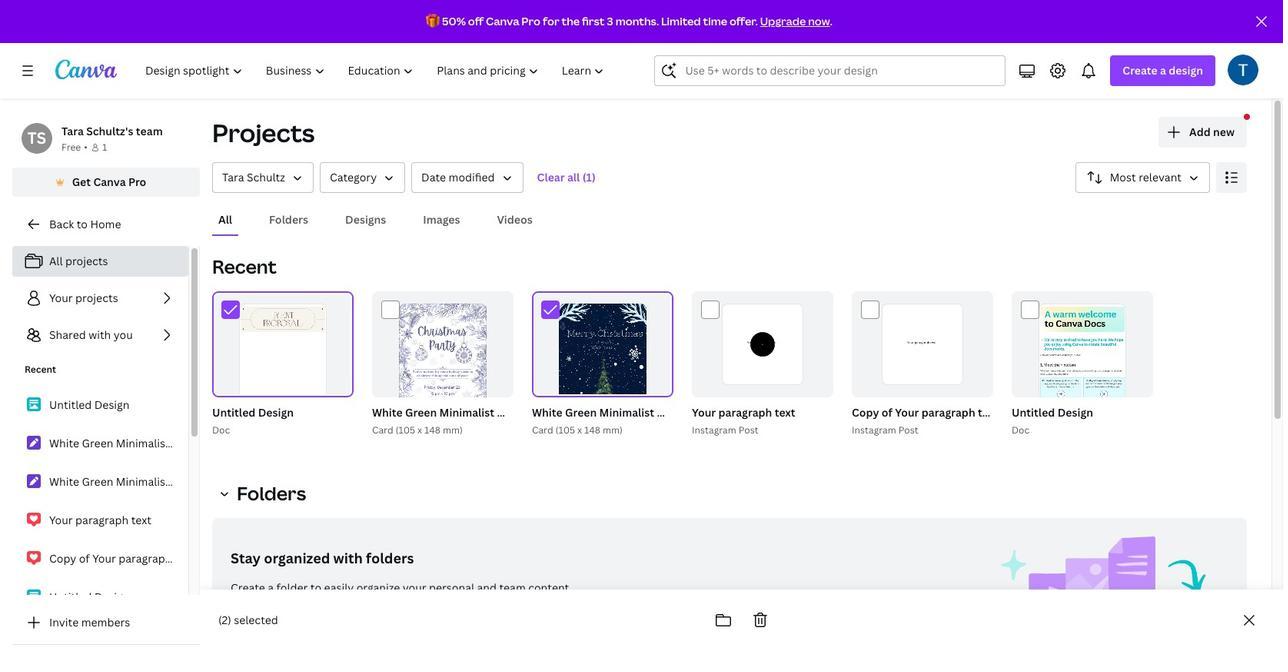 Task type: vqa. For each thing, say whether or not it's contained in the screenshot.


Task type: describe. For each thing, give the bounding box(es) containing it.
category
[[330, 170, 377, 185]]

relevant
[[1139, 170, 1182, 185]]

of for minimalist
[[488, 379, 496, 391]]

1 green from the left
[[405, 405, 437, 420]]

Sort by button
[[1076, 162, 1211, 193]]

2 minimalist from the left
[[600, 405, 655, 420]]

most relevant
[[1110, 170, 1182, 185]]

shared with you link
[[12, 320, 188, 351]]

all for all projects
[[49, 254, 63, 268]]

folder inside button
[[299, 617, 331, 631]]

1 portrait from the left
[[614, 405, 655, 420]]

1 merry from the left
[[497, 405, 529, 420]]

3
[[607, 14, 614, 28]]

paragraph inside copy of your paragraph text instagram post
[[922, 405, 976, 420]]

designs button
[[339, 205, 393, 235]]

tara schultz's team image
[[22, 123, 52, 154]]

.
[[830, 14, 833, 28]]

2 untitled design doc from the left
[[1012, 405, 1094, 437]]

2 white green minimalist merry christmas card portrait card (105 x 148 mm) from the left
[[532, 405, 815, 437]]

instagram inside "your paragraph text instagram post"
[[692, 424, 737, 437]]

your for your paragraph text
[[49, 513, 73, 528]]

your paragraph text link
[[12, 505, 188, 537]]

2 148 from the left
[[585, 424, 601, 437]]

2 green from the left
[[565, 405, 597, 420]]

Date modified button
[[412, 162, 523, 193]]

schultz's
[[86, 124, 133, 138]]

offer.
[[730, 14, 758, 28]]

months.
[[616, 14, 659, 28]]

create a design button
[[1111, 55, 1216, 86]]

pro inside button
[[128, 175, 146, 189]]

home
[[90, 217, 121, 232]]

for
[[543, 14, 560, 28]]

now
[[809, 14, 830, 28]]

a for design
[[1161, 63, 1167, 78]]

back to home
[[49, 217, 121, 232]]

folders inside folders dropdown button
[[237, 481, 306, 506]]

(1)
[[583, 170, 596, 185]]

1 of 2 for minimalist
[[481, 379, 503, 391]]

list containing untitled design
[[12, 389, 195, 614]]

designs
[[345, 212, 386, 227]]

1 mm) from the left
[[443, 424, 463, 437]]

top level navigation element
[[135, 55, 618, 86]]

(2) selected
[[218, 613, 278, 628]]

personal
[[429, 581, 475, 595]]

all projects
[[49, 254, 108, 268]]

your
[[403, 581, 427, 595]]

paragraph inside "link"
[[119, 551, 172, 566]]

add new button
[[1159, 117, 1248, 148]]

2 for minimalist
[[498, 379, 503, 391]]

videos button
[[491, 205, 539, 235]]

design
[[1169, 63, 1204, 78]]

text inside copy of your paragraph text instagram post
[[978, 405, 999, 420]]

the
[[562, 14, 580, 28]]

2 portrait from the left
[[774, 405, 815, 420]]

shared
[[49, 328, 86, 342]]

stay organized with folders
[[231, 549, 414, 568]]

schultz
[[247, 170, 285, 185]]

your projects link
[[12, 283, 188, 314]]

off
[[468, 14, 484, 28]]

tara schultz
[[222, 170, 285, 185]]

create for create a design
[[1123, 63, 1158, 78]]

1 horizontal spatial team
[[499, 581, 526, 595]]

organized
[[264, 549, 330, 568]]

free •
[[62, 141, 88, 154]]

invite members
[[49, 615, 130, 630]]

2 mm) from the left
[[603, 424, 623, 437]]

2 doc from the left
[[1012, 424, 1030, 437]]

projects
[[212, 116, 315, 149]]

1 (105 from the left
[[396, 424, 415, 437]]

upgrade
[[760, 14, 806, 28]]

0 horizontal spatial to
[[77, 217, 88, 232]]

limited
[[661, 14, 701, 28]]

(2)
[[218, 613, 231, 628]]

clear
[[537, 170, 565, 185]]

free
[[62, 141, 81, 154]]

modified
[[449, 170, 495, 185]]

2 white from the left
[[532, 405, 563, 420]]

first
[[582, 14, 605, 28]]

folders button
[[263, 205, 315, 235]]

create a folder to easily organize your personal and team content.
[[231, 581, 573, 595]]

your paragraph text
[[49, 513, 152, 528]]

🎁
[[426, 14, 440, 28]]

organize
[[357, 581, 400, 595]]

0 vertical spatial folder
[[277, 581, 308, 595]]

🎁 50% off canva pro for the first 3 months. limited time offer. upgrade now .
[[426, 14, 833, 28]]

create a design
[[1123, 63, 1204, 78]]

add new
[[1190, 125, 1235, 139]]

2 for your
[[978, 379, 983, 391]]

date modified
[[422, 170, 495, 185]]

images button
[[417, 205, 466, 235]]

create for create folder
[[262, 617, 296, 631]]

your for your paragraph text instagram post
[[692, 405, 716, 420]]

copy for copy of your paragraph text
[[49, 551, 76, 566]]

selected
[[234, 613, 278, 628]]

copy of your paragraph text
[[49, 551, 195, 566]]

all for all
[[218, 212, 232, 227]]

0 vertical spatial recent
[[212, 254, 277, 279]]

projects for your projects
[[75, 291, 118, 305]]

copy for copy of your paragraph text instagram post
[[852, 405, 879, 420]]

1 untitled design doc from the left
[[212, 405, 294, 437]]

new
[[1214, 125, 1235, 139]]

Owner button
[[212, 162, 314, 193]]

invite members button
[[12, 608, 200, 638]]

1 untitled design from the top
[[49, 398, 130, 412]]

your projects
[[49, 291, 118, 305]]

date
[[422, 170, 446, 185]]

members
[[81, 615, 130, 630]]

you
[[114, 328, 133, 342]]



Task type: locate. For each thing, give the bounding box(es) containing it.
0 horizontal spatial 148
[[425, 424, 441, 437]]

0 vertical spatial pro
[[522, 14, 541, 28]]

Search search field
[[686, 56, 976, 85]]

0 horizontal spatial christmas
[[531, 405, 584, 420]]

2 christmas from the left
[[691, 405, 744, 420]]

0 horizontal spatial instagram
[[692, 424, 737, 437]]

0 vertical spatial team
[[136, 124, 163, 138]]

0 horizontal spatial mm)
[[443, 424, 463, 437]]

canva
[[486, 14, 520, 28], [93, 175, 126, 189]]

2
[[498, 379, 503, 391], [818, 379, 823, 391], [978, 379, 983, 391]]

folders down schultz
[[269, 212, 308, 227]]

1 vertical spatial folder
[[299, 617, 331, 631]]

pro up back to home link
[[128, 175, 146, 189]]

post
[[739, 424, 759, 437], [899, 424, 919, 437]]

list
[[12, 246, 188, 351], [12, 389, 195, 614]]

1 vertical spatial team
[[499, 581, 526, 595]]

back to home link
[[12, 209, 200, 240]]

folders
[[366, 549, 414, 568]]

0 horizontal spatial 1 of 2
[[481, 379, 503, 391]]

folder
[[277, 581, 308, 595], [299, 617, 331, 631]]

all inside all projects link
[[49, 254, 63, 268]]

tara schultz image
[[1228, 55, 1259, 85]]

videos
[[497, 212, 533, 227]]

recent down the all button
[[212, 254, 277, 279]]

2 for text
[[818, 379, 823, 391]]

Category button
[[320, 162, 405, 193]]

0 horizontal spatial 2
[[498, 379, 503, 391]]

mm)
[[443, 424, 463, 437], [603, 424, 623, 437]]

0 vertical spatial tara
[[62, 124, 84, 138]]

3 1 of 2 from the left
[[961, 379, 983, 391]]

canva right get at the top left of the page
[[93, 175, 126, 189]]

1 vertical spatial untitled design
[[49, 590, 130, 605]]

1 horizontal spatial post
[[899, 424, 919, 437]]

of for your
[[968, 379, 976, 391]]

1 horizontal spatial minimalist
[[600, 405, 655, 420]]

shared with you
[[49, 328, 133, 342]]

christmas
[[531, 405, 584, 420], [691, 405, 744, 420]]

0 horizontal spatial canva
[[93, 175, 126, 189]]

1 horizontal spatial green
[[565, 405, 597, 420]]

0 vertical spatial canva
[[486, 14, 520, 28]]

1 horizontal spatial white
[[532, 405, 563, 420]]

copy inside copy of your paragraph text instagram post
[[852, 405, 879, 420]]

0 vertical spatial untitled design link
[[12, 389, 188, 421]]

untitled
[[49, 398, 92, 412], [212, 405, 256, 420], [1012, 405, 1055, 420], [49, 590, 92, 605]]

0 horizontal spatial tara
[[62, 124, 84, 138]]

50%
[[442, 14, 466, 28]]

clear all (1) link
[[530, 162, 604, 193]]

2 horizontal spatial 2
[[978, 379, 983, 391]]

0 vertical spatial copy
[[852, 405, 879, 420]]

1 x from the left
[[418, 424, 422, 437]]

(105
[[396, 424, 415, 437], [556, 424, 575, 437]]

1 2 from the left
[[498, 379, 503, 391]]

0 horizontal spatial a
[[268, 581, 274, 595]]

create down stay on the bottom left of the page
[[231, 581, 265, 595]]

your paragraph text instagram post
[[692, 405, 796, 437]]

content.
[[529, 581, 573, 595]]

2 horizontal spatial 1 of 2
[[961, 379, 983, 391]]

list containing all projects
[[12, 246, 188, 351]]

1 vertical spatial with
[[333, 549, 363, 568]]

1 horizontal spatial 148
[[585, 424, 601, 437]]

0 horizontal spatial x
[[418, 424, 422, 437]]

1 148 from the left
[[425, 424, 441, 437]]

clear all (1)
[[537, 170, 596, 185]]

a left design
[[1161, 63, 1167, 78]]

copy of your paragraph text link
[[12, 543, 195, 575]]

0 horizontal spatial post
[[739, 424, 759, 437]]

1 of 2 for text
[[801, 379, 823, 391]]

folder down easily
[[299, 617, 331, 631]]

with left you
[[89, 328, 111, 342]]

1 horizontal spatial (105
[[556, 424, 575, 437]]

projects
[[65, 254, 108, 268], [75, 291, 118, 305]]

1 of 2 for your
[[961, 379, 983, 391]]

create folder
[[262, 617, 331, 631]]

images
[[423, 212, 460, 227]]

tara for tara schultz
[[222, 170, 244, 185]]

1 vertical spatial recent
[[25, 363, 56, 376]]

3 2 from the left
[[978, 379, 983, 391]]

0 horizontal spatial merry
[[497, 405, 529, 420]]

1 vertical spatial all
[[49, 254, 63, 268]]

team right schultz's
[[136, 124, 163, 138]]

0 vertical spatial projects
[[65, 254, 108, 268]]

projects down back to home
[[65, 254, 108, 268]]

time
[[703, 14, 728, 28]]

2 post from the left
[[899, 424, 919, 437]]

instagram inside copy of your paragraph text instagram post
[[852, 424, 897, 437]]

2 x from the left
[[578, 424, 582, 437]]

2 merry from the left
[[657, 405, 689, 420]]

most
[[1110, 170, 1137, 185]]

0 horizontal spatial doc
[[212, 424, 230, 437]]

all down back
[[49, 254, 63, 268]]

get
[[72, 175, 91, 189]]

1 horizontal spatial untitled design doc
[[1012, 405, 1094, 437]]

untitled design
[[49, 398, 130, 412], [49, 590, 130, 605]]

1 horizontal spatial pro
[[522, 14, 541, 28]]

get canva pro
[[72, 175, 146, 189]]

148
[[425, 424, 441, 437], [585, 424, 601, 437]]

text inside "link"
[[174, 551, 195, 566]]

team
[[136, 124, 163, 138], [499, 581, 526, 595]]

1 for white green minimalist merry christmas card portrait
[[481, 379, 486, 391]]

of
[[488, 379, 496, 391], [808, 379, 816, 391], [968, 379, 976, 391], [882, 405, 893, 420], [79, 551, 90, 566]]

folders button
[[212, 478, 315, 509]]

a inside dropdown button
[[1161, 63, 1167, 78]]

1 horizontal spatial copy
[[852, 405, 879, 420]]

minimalist
[[440, 405, 495, 420], [600, 405, 655, 420]]

1 doc from the left
[[212, 424, 230, 437]]

1 vertical spatial projects
[[75, 291, 118, 305]]

upgrade now button
[[760, 14, 830, 28]]

add
[[1190, 125, 1211, 139]]

1 1 of 2 from the left
[[481, 379, 503, 391]]

tara left schultz
[[222, 170, 244, 185]]

0 vertical spatial a
[[1161, 63, 1167, 78]]

untitled design doc
[[212, 405, 294, 437], [1012, 405, 1094, 437]]

None search field
[[655, 55, 1006, 86]]

1 horizontal spatial x
[[578, 424, 582, 437]]

0 horizontal spatial with
[[89, 328, 111, 342]]

to right back
[[77, 217, 88, 232]]

and
[[477, 581, 497, 595]]

with inside the shared with you link
[[89, 328, 111, 342]]

1 vertical spatial tara
[[222, 170, 244, 185]]

1 horizontal spatial 1 of 2
[[801, 379, 823, 391]]

to
[[77, 217, 88, 232], [311, 581, 322, 595]]

get canva pro button
[[12, 168, 200, 197]]

1 horizontal spatial mm)
[[603, 424, 623, 437]]

a
[[1161, 63, 1167, 78], [268, 581, 274, 595]]

create inside create folder button
[[262, 617, 296, 631]]

instagram
[[692, 424, 737, 437], [852, 424, 897, 437]]

1 vertical spatial canva
[[93, 175, 126, 189]]

1 horizontal spatial portrait
[[774, 405, 815, 420]]

1 vertical spatial create
[[231, 581, 265, 595]]

0 horizontal spatial white
[[372, 405, 403, 420]]

folders
[[269, 212, 308, 227], [237, 481, 306, 506]]

doc
[[212, 424, 230, 437], [1012, 424, 1030, 437]]

all projects link
[[12, 246, 188, 277]]

•
[[84, 141, 88, 154]]

white green minimalist merry christmas card portrait card (105 x 148 mm)
[[372, 405, 655, 437], [532, 405, 815, 437]]

2 1 of 2 from the left
[[801, 379, 823, 391]]

0 vertical spatial folders
[[269, 212, 308, 227]]

paragraph inside "your paragraph text instagram post"
[[719, 405, 772, 420]]

folder down the organized
[[277, 581, 308, 595]]

0 horizontal spatial minimalist
[[440, 405, 495, 420]]

0 horizontal spatial green
[[405, 405, 437, 420]]

easily
[[324, 581, 354, 595]]

tara
[[62, 124, 84, 138], [222, 170, 244, 185]]

with
[[89, 328, 111, 342], [333, 549, 363, 568]]

merry
[[497, 405, 529, 420], [657, 405, 689, 420]]

0 horizontal spatial all
[[49, 254, 63, 268]]

2 2 from the left
[[818, 379, 823, 391]]

2 untitled design link from the top
[[12, 581, 188, 614]]

to left easily
[[311, 581, 322, 595]]

2 instagram from the left
[[852, 424, 897, 437]]

untitled design link up members
[[12, 581, 188, 614]]

tara for tara schultz's team
[[62, 124, 84, 138]]

untitled design link
[[12, 389, 188, 421], [12, 581, 188, 614]]

1 horizontal spatial 2
[[818, 379, 823, 391]]

all button
[[212, 205, 238, 235]]

folders up the organized
[[237, 481, 306, 506]]

text inside "your paragraph text instagram post"
[[775, 405, 796, 420]]

all
[[218, 212, 232, 227], [49, 254, 63, 268]]

0 horizontal spatial recent
[[25, 363, 56, 376]]

portrait
[[614, 405, 655, 420], [774, 405, 815, 420]]

0 horizontal spatial untitled design doc
[[212, 405, 294, 437]]

1 horizontal spatial with
[[333, 549, 363, 568]]

your inside "your paragraph text instagram post"
[[692, 405, 716, 420]]

0 horizontal spatial team
[[136, 124, 163, 138]]

design
[[94, 398, 130, 412], [258, 405, 294, 420], [1058, 405, 1094, 420], [94, 590, 130, 605]]

0 vertical spatial untitled design
[[49, 398, 130, 412]]

1 list from the top
[[12, 246, 188, 351]]

1 for copy of your paragraph text
[[961, 379, 966, 391]]

0 horizontal spatial copy
[[49, 551, 76, 566]]

copy of your paragraph text instagram post
[[852, 405, 999, 437]]

1 horizontal spatial tara
[[222, 170, 244, 185]]

0 vertical spatial all
[[218, 212, 232, 227]]

recent down shared
[[25, 363, 56, 376]]

0 vertical spatial create
[[1123, 63, 1158, 78]]

pro
[[522, 14, 541, 28], [128, 175, 146, 189]]

all down tara schultz
[[218, 212, 232, 227]]

1 instagram from the left
[[692, 424, 737, 437]]

create folder button
[[231, 609, 343, 640]]

stay
[[231, 549, 261, 568]]

your inside "link"
[[92, 551, 116, 566]]

canva inside button
[[93, 175, 126, 189]]

copy
[[852, 405, 879, 420], [49, 551, 76, 566]]

tara up "free" at the left top of the page
[[62, 124, 84, 138]]

post inside copy of your paragraph text instagram post
[[899, 424, 919, 437]]

create inside create a design dropdown button
[[1123, 63, 1158, 78]]

all
[[568, 170, 580, 185]]

1 horizontal spatial to
[[311, 581, 322, 595]]

untitled design link down the shared with you link
[[12, 389, 188, 421]]

1 white green minimalist merry christmas card portrait card (105 x 148 mm) from the left
[[372, 405, 655, 437]]

all inside button
[[218, 212, 232, 227]]

1 horizontal spatial christmas
[[691, 405, 744, 420]]

1 horizontal spatial canva
[[486, 14, 520, 28]]

2 (105 from the left
[[556, 424, 575, 437]]

a for folder
[[268, 581, 274, 595]]

1 vertical spatial to
[[311, 581, 322, 595]]

1 horizontal spatial merry
[[657, 405, 689, 420]]

your inside copy of your paragraph text instagram post
[[895, 405, 919, 420]]

1 vertical spatial untitled design link
[[12, 581, 188, 614]]

of inside copy of your paragraph text "link"
[[79, 551, 90, 566]]

2 list from the top
[[12, 389, 195, 614]]

1 christmas from the left
[[531, 405, 584, 420]]

1 vertical spatial a
[[268, 581, 274, 595]]

1 vertical spatial pro
[[128, 175, 146, 189]]

a up selected
[[268, 581, 274, 595]]

0 vertical spatial to
[[77, 217, 88, 232]]

with up easily
[[333, 549, 363, 568]]

1 untitled design link from the top
[[12, 389, 188, 421]]

tara schultz's team
[[62, 124, 163, 138]]

folders inside folders button
[[269, 212, 308, 227]]

create right (2)
[[262, 617, 296, 631]]

tara inside button
[[222, 170, 244, 185]]

2 untitled design from the top
[[49, 590, 130, 605]]

untitled design up invite members
[[49, 590, 130, 605]]

of inside copy of your paragraph text instagram post
[[882, 405, 893, 420]]

untitled design down shared with you
[[49, 398, 130, 412]]

1 minimalist from the left
[[440, 405, 495, 420]]

create left design
[[1123, 63, 1158, 78]]

1 horizontal spatial doc
[[1012, 424, 1030, 437]]

1 horizontal spatial instagram
[[852, 424, 897, 437]]

1 for your paragraph text
[[801, 379, 806, 391]]

1 horizontal spatial all
[[218, 212, 232, 227]]

of for text
[[808, 379, 816, 391]]

back
[[49, 217, 74, 232]]

projects for all projects
[[65, 254, 108, 268]]

1 vertical spatial list
[[12, 389, 195, 614]]

tara schultz's team element
[[22, 123, 52, 154]]

team right and
[[499, 581, 526, 595]]

1 white from the left
[[372, 405, 403, 420]]

projects inside all projects link
[[65, 254, 108, 268]]

your
[[49, 291, 73, 305], [692, 405, 716, 420], [895, 405, 919, 420], [49, 513, 73, 528], [92, 551, 116, 566]]

1 vertical spatial copy
[[49, 551, 76, 566]]

1 vertical spatial folders
[[237, 481, 306, 506]]

copy inside "link"
[[49, 551, 76, 566]]

0 horizontal spatial portrait
[[614, 405, 655, 420]]

0 vertical spatial list
[[12, 246, 188, 351]]

0 horizontal spatial (105
[[396, 424, 415, 437]]

0 horizontal spatial pro
[[128, 175, 146, 189]]

post inside "your paragraph text instagram post"
[[739, 424, 759, 437]]

0 vertical spatial with
[[89, 328, 111, 342]]

1 post from the left
[[739, 424, 759, 437]]

create for create a folder to easily organize your personal and team content.
[[231, 581, 265, 595]]

your for your projects
[[49, 291, 73, 305]]

invite
[[49, 615, 79, 630]]

projects down all projects link
[[75, 291, 118, 305]]

canva right off
[[486, 14, 520, 28]]

1 horizontal spatial a
[[1161, 63, 1167, 78]]

2 vertical spatial create
[[262, 617, 296, 631]]

pro left 'for'
[[522, 14, 541, 28]]

1 horizontal spatial recent
[[212, 254, 277, 279]]

projects inside your projects link
[[75, 291, 118, 305]]



